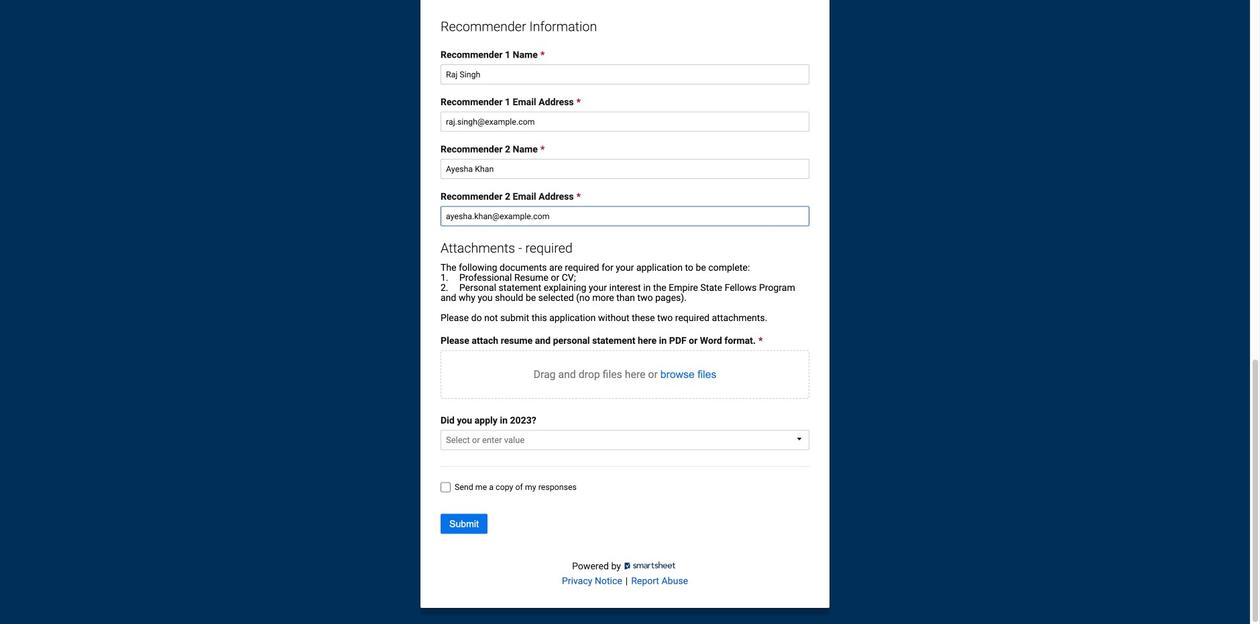 Task type: describe. For each thing, give the bounding box(es) containing it.
logo image
[[624, 554, 678, 578]]



Task type: locate. For each thing, give the bounding box(es) containing it.
None checkbox
[[441, 483, 451, 493]]

application
[[441, 415, 810, 455]]

None field
[[441, 65, 810, 85], [441, 112, 810, 132], [441, 159, 810, 179], [441, 206, 810, 227], [441, 65, 810, 85], [441, 112, 810, 132], [441, 159, 810, 179], [441, 206, 810, 227]]



Task type: vqa. For each thing, say whether or not it's contained in the screenshot.
field
yes



